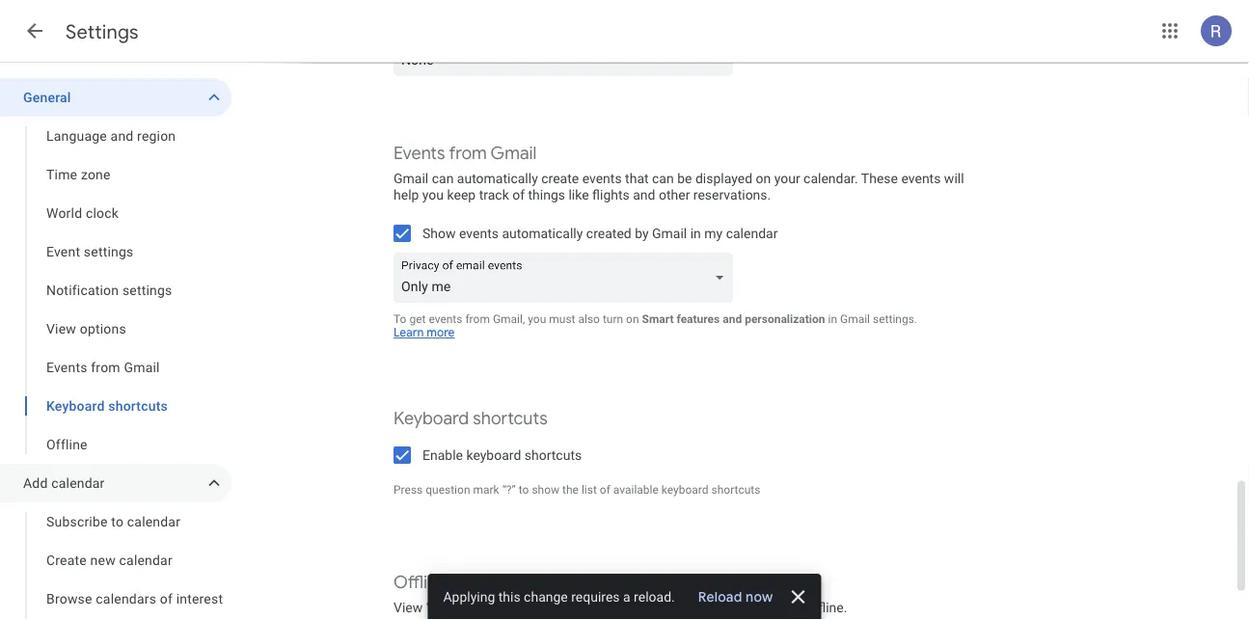 Task type: vqa. For each thing, say whether or not it's contained in the screenshot.
tab list
no



Task type: describe. For each thing, give the bounding box(es) containing it.
subscribe
[[46, 514, 108, 530]]

interest
[[176, 591, 223, 607]]

get
[[409, 313, 426, 326]]

gmail down options at the bottom of the page
[[124, 359, 160, 375]]

enable keyboard shortcuts
[[422, 448, 582, 463]]

like
[[569, 187, 589, 203]]

the
[[562, 484, 579, 497]]

calendar right the my
[[726, 226, 778, 242]]

events left that
[[582, 171, 622, 187]]

2 offline. from the left
[[807, 600, 847, 616]]

clock
[[86, 205, 119, 221]]

requires
[[571, 589, 620, 605]]

of inside events from gmail gmail can automatically create events that can be displayed on your calendar. these events will help you keep track of things like flights and other reservations.
[[512, 187, 525, 203]]

1 offline. from the left
[[554, 600, 595, 616]]

shown
[[764, 600, 803, 616]]

tasks
[[691, 600, 724, 616]]

a
[[623, 589, 630, 605]]

create
[[46, 552, 87, 568]]

2 horizontal spatial of
[[600, 484, 610, 497]]

in inside the to get events from gmail, you must also turn on smart features and personalization in gmail settings. learn more
[[828, 313, 837, 326]]

from for events from gmail gmail can automatically create events that can be displayed on your calendar. these events will help you keep track of things like flights and other reservations.
[[449, 143, 487, 165]]

general tree item
[[0, 78, 231, 117]]

events for events from gmail gmail can automatically create events that can be displayed on your calendar. these events will help you keep track of things like flights and other reservations.
[[394, 143, 445, 165]]

0 horizontal spatial view
[[46, 321, 76, 337]]

0 horizontal spatial keyboard
[[466, 448, 521, 463]]

applying this change requires a reload.
[[443, 589, 675, 605]]

new
[[90, 552, 116, 568]]

tree containing general
[[0, 78, 231, 620]]

from for events from gmail
[[91, 359, 120, 375]]

available
[[613, 484, 659, 497]]

on inside the to get events from gmail, you must also turn on smart features and personalization in gmail settings. learn more
[[626, 313, 639, 326]]

aren't
[[727, 600, 760, 616]]

to
[[394, 313, 406, 326]]

these
[[861, 171, 898, 187]]

calendar up the browse calendars of interest
[[119, 552, 173, 568]]

world
[[46, 205, 82, 221]]

applying
[[443, 589, 495, 605]]

features
[[677, 313, 720, 326]]

reservations.
[[693, 187, 771, 203]]

settings heading
[[66, 19, 139, 44]]

add
[[23, 475, 48, 491]]

language
[[46, 128, 107, 144]]

region
[[137, 128, 176, 144]]

events from gmail
[[46, 359, 160, 375]]

offline for offline view "my calendars" while offline. reminders and tasks aren't shown offline.
[[394, 572, 447, 594]]

events inside the to get events from gmail, you must also turn on smart features and personalization in gmail settings. learn more
[[429, 313, 462, 326]]

subscribe to calendar
[[46, 514, 180, 530]]

mark
[[473, 484, 499, 497]]

event
[[46, 244, 80, 259]]

0 vertical spatial in
[[690, 226, 701, 242]]

1 horizontal spatial to
[[519, 484, 529, 497]]

reload now
[[698, 588, 773, 606]]

created
[[586, 226, 631, 242]]

show
[[532, 484, 560, 497]]

language and region
[[46, 128, 176, 144]]

world clock
[[46, 205, 119, 221]]

zone
[[81, 166, 111, 182]]

go back image
[[23, 19, 46, 42]]

and inside offline view "my calendars" while offline. reminders and tasks aren't shown offline.
[[666, 600, 688, 616]]

must
[[549, 313, 575, 326]]

"my
[[426, 600, 449, 616]]

enable
[[422, 448, 463, 463]]

automatically inside events from gmail gmail can automatically create events that can be displayed on your calendar. these events will help you keep track of things like flights and other reservations.
[[457, 171, 538, 187]]

1 horizontal spatial keyboard
[[394, 408, 469, 430]]

view options
[[46, 321, 126, 337]]

from inside the to get events from gmail, you must also turn on smart features and personalization in gmail settings. learn more
[[465, 313, 490, 326]]

group containing language and region
[[0, 117, 231, 464]]

you inside events from gmail gmail can automatically create events that can be displayed on your calendar. these events will help you keep track of things like flights and other reservations.
[[422, 187, 444, 203]]

reload
[[698, 588, 742, 606]]

1 horizontal spatial keyboard
[[661, 484, 708, 497]]

add calendar
[[23, 475, 105, 491]]

by
[[635, 226, 649, 242]]



Task type: locate. For each thing, give the bounding box(es) containing it.
0 horizontal spatial offline
[[46, 436, 87, 452]]

keep
[[447, 187, 476, 203]]

0 horizontal spatial can
[[432, 171, 454, 187]]

settings for notification settings
[[122, 282, 172, 298]]

1 vertical spatial offline
[[394, 572, 447, 594]]

you inside the to get events from gmail, you must also turn on smart features and personalization in gmail settings. learn more
[[528, 313, 546, 326]]

view left options at the bottom of the page
[[46, 321, 76, 337]]

view inside offline view "my calendars" while offline. reminders and tasks aren't shown offline.
[[394, 600, 423, 616]]

tree
[[0, 78, 231, 620]]

create new calendar
[[46, 552, 173, 568]]

of right track
[[512, 187, 525, 203]]

2 can from the left
[[652, 171, 674, 187]]

0 horizontal spatial on
[[626, 313, 639, 326]]

1 vertical spatial keyboard
[[661, 484, 708, 497]]

1 horizontal spatial events
[[394, 143, 445, 165]]

1 group from the top
[[0, 117, 231, 464]]

0 horizontal spatial keyboard
[[46, 398, 105, 414]]

on inside events from gmail gmail can automatically create events that can be displayed on your calendar. these events will help you keep track of things like flights and other reservations.
[[756, 171, 771, 187]]

settings up notification settings
[[84, 244, 134, 259]]

from down options at the bottom of the page
[[91, 359, 120, 375]]

learn
[[394, 326, 424, 340]]

1 horizontal spatial in
[[828, 313, 837, 326]]

and left tasks
[[666, 600, 688, 616]]

general
[[23, 89, 71, 105]]

gmail inside the to get events from gmail, you must also turn on smart features and personalization in gmail settings. learn more
[[840, 313, 870, 326]]

and left other
[[633, 187, 655, 203]]

1 can from the left
[[432, 171, 454, 187]]

on left your
[[756, 171, 771, 187]]

now
[[746, 588, 773, 606]]

you
[[422, 187, 444, 203], [528, 313, 546, 326]]

keyboard up enable
[[394, 408, 469, 430]]

settings.
[[873, 313, 917, 326]]

keyboard right available
[[661, 484, 708, 497]]

question
[[426, 484, 470, 497]]

calendars"
[[452, 600, 516, 616]]

from up the keep
[[449, 143, 487, 165]]

settings
[[66, 19, 139, 44]]

reload now button
[[690, 587, 781, 607]]

notification
[[46, 282, 119, 298]]

to right '"?"'
[[519, 484, 529, 497]]

keyboard shortcuts up enable
[[394, 408, 548, 430]]

help
[[394, 187, 419, 203]]

0 vertical spatial on
[[756, 171, 771, 187]]

gmail
[[491, 143, 537, 165], [394, 171, 428, 187], [652, 226, 687, 242], [840, 313, 870, 326], [124, 359, 160, 375]]

turn
[[603, 313, 623, 326]]

time
[[46, 166, 77, 182]]

"?"
[[502, 484, 516, 497]]

0 horizontal spatial offline.
[[554, 600, 595, 616]]

1 vertical spatial on
[[626, 313, 639, 326]]

0 vertical spatial group
[[0, 117, 231, 464]]

2 vertical spatial from
[[91, 359, 120, 375]]

0 horizontal spatial in
[[690, 226, 701, 242]]

calendars
[[96, 591, 156, 607]]

1 vertical spatial you
[[528, 313, 546, 326]]

gmail,
[[493, 313, 525, 326]]

2 vertical spatial of
[[160, 591, 173, 607]]

and
[[111, 128, 134, 144], [633, 187, 655, 203], [723, 313, 742, 326], [666, 600, 688, 616]]

keyboard
[[466, 448, 521, 463], [661, 484, 708, 497]]

1 vertical spatial settings
[[122, 282, 172, 298]]

offline
[[46, 436, 87, 452], [394, 572, 447, 594]]

1 vertical spatial automatically
[[502, 226, 583, 242]]

offline inside offline view "my calendars" while offline. reminders and tasks aren't shown offline.
[[394, 572, 447, 594]]

offline view "my calendars" while offline. reminders and tasks aren't shown offline.
[[394, 572, 847, 616]]

offline up the "my
[[394, 572, 447, 594]]

1 vertical spatial view
[[394, 600, 423, 616]]

on right turn at the left
[[626, 313, 639, 326]]

from
[[449, 143, 487, 165], [465, 313, 490, 326], [91, 359, 120, 375]]

shortcuts
[[108, 398, 168, 414], [473, 408, 548, 430], [524, 448, 582, 463], [711, 484, 760, 497]]

offline. right while
[[554, 600, 595, 616]]

offline up add calendar
[[46, 436, 87, 452]]

events
[[582, 171, 622, 187], [901, 171, 941, 187], [459, 226, 499, 242], [429, 313, 462, 326]]

0 vertical spatial of
[[512, 187, 525, 203]]

keyboard inside group
[[46, 398, 105, 414]]

1 vertical spatial in
[[828, 313, 837, 326]]

change
[[524, 589, 568, 605]]

also
[[578, 313, 600, 326]]

calendar up 'subscribe'
[[51, 475, 105, 491]]

press question mark "?" to show the list of available keyboard shortcuts
[[394, 484, 760, 497]]

of left interest
[[160, 591, 173, 607]]

1 horizontal spatial offline
[[394, 572, 447, 594]]

calendar.
[[804, 171, 858, 187]]

gmail left the keep
[[394, 171, 428, 187]]

from left gmail,
[[465, 313, 490, 326]]

from inside events from gmail gmail can automatically create events that can be displayed on your calendar. these events will help you keep track of things like flights and other reservations.
[[449, 143, 487, 165]]

to up create new calendar
[[111, 514, 124, 530]]

0 horizontal spatial keyboard shortcuts
[[46, 398, 168, 414]]

0 vertical spatial events
[[394, 143, 445, 165]]

will
[[944, 171, 964, 187]]

keyboard shortcuts
[[46, 398, 168, 414], [394, 408, 548, 430]]

track
[[479, 187, 509, 203]]

in left the my
[[690, 226, 701, 242]]

0 vertical spatial to
[[519, 484, 529, 497]]

learn more link
[[394, 326, 455, 340]]

group containing subscribe to calendar
[[0, 503, 231, 620]]

keyboard up mark
[[466, 448, 521, 463]]

flights
[[592, 187, 630, 203]]

events right get
[[429, 313, 462, 326]]

1 horizontal spatial you
[[528, 313, 546, 326]]

1 horizontal spatial of
[[512, 187, 525, 203]]

in right the personalization
[[828, 313, 837, 326]]

0 vertical spatial view
[[46, 321, 76, 337]]

show events automatically created by gmail in my calendar
[[422, 226, 778, 242]]

things
[[528, 187, 565, 203]]

1 horizontal spatial on
[[756, 171, 771, 187]]

events right show
[[459, 226, 499, 242]]

0 vertical spatial offline
[[46, 436, 87, 452]]

automatically left "create"
[[457, 171, 538, 187]]

offline for offline
[[46, 436, 87, 452]]

calendar up create new calendar
[[127, 514, 180, 530]]

0 vertical spatial from
[[449, 143, 487, 165]]

automatically down things
[[502, 226, 583, 242]]

events for events from gmail
[[46, 359, 87, 375]]

keyboard shortcuts down events from gmail
[[46, 398, 168, 414]]

and right features
[[723, 313, 742, 326]]

0 vertical spatial settings
[[84, 244, 134, 259]]

1 vertical spatial of
[[600, 484, 610, 497]]

to get events from gmail, you must also turn on smart features and personalization in gmail settings. learn more
[[394, 313, 917, 340]]

group
[[0, 117, 231, 464], [0, 503, 231, 620]]

1 horizontal spatial can
[[652, 171, 674, 187]]

1 horizontal spatial offline.
[[807, 600, 847, 616]]

more
[[427, 326, 455, 340]]

on
[[756, 171, 771, 187], [626, 313, 639, 326]]

settings up options at the bottom of the page
[[122, 282, 172, 298]]

1 vertical spatial events
[[46, 359, 87, 375]]

and inside the to get events from gmail, you must also turn on smart features and personalization in gmail settings. learn more
[[723, 313, 742, 326]]

can left be
[[652, 171, 674, 187]]

1 horizontal spatial view
[[394, 600, 423, 616]]

gmail left settings. on the right
[[840, 313, 870, 326]]

browse calendars of interest
[[46, 591, 223, 607]]

list
[[582, 484, 597, 497]]

of right list in the left of the page
[[600, 484, 610, 497]]

2 group from the top
[[0, 503, 231, 620]]

displayed
[[695, 171, 752, 187]]

settings
[[84, 244, 134, 259], [122, 282, 172, 298]]

show
[[422, 226, 456, 242]]

0 vertical spatial automatically
[[457, 171, 538, 187]]

create
[[541, 171, 579, 187]]

1 vertical spatial from
[[465, 313, 490, 326]]

0 horizontal spatial to
[[111, 514, 124, 530]]

that
[[625, 171, 649, 187]]

browse
[[46, 591, 92, 607]]

event settings
[[46, 244, 134, 259]]

press
[[394, 484, 423, 497]]

reload.
[[634, 589, 675, 605]]

my
[[704, 226, 723, 242]]

0 horizontal spatial of
[[160, 591, 173, 607]]

None field
[[394, 27, 741, 77], [394, 253, 741, 303], [394, 27, 741, 77], [394, 253, 741, 303]]

view
[[46, 321, 76, 337], [394, 600, 423, 616]]

your
[[774, 171, 800, 187]]

offline. right shown
[[807, 600, 847, 616]]

gmail up track
[[491, 143, 537, 165]]

time zone
[[46, 166, 111, 182]]

notification settings
[[46, 282, 172, 298]]

options
[[80, 321, 126, 337]]

this
[[498, 589, 521, 605]]

reminders
[[598, 600, 662, 616]]

events
[[394, 143, 445, 165], [46, 359, 87, 375]]

and inside events from gmail gmail can automatically create events that can be displayed on your calendar. these events will help you keep track of things like flights and other reservations.
[[633, 187, 655, 203]]

events inside events from gmail gmail can automatically create events that can be displayed on your calendar. these events will help you keep track of things like flights and other reservations.
[[394, 143, 445, 165]]

0 vertical spatial you
[[422, 187, 444, 203]]

0 horizontal spatial you
[[422, 187, 444, 203]]

events up help
[[394, 143, 445, 165]]

offline.
[[554, 600, 595, 616], [807, 600, 847, 616]]

keyboard down events from gmail
[[46, 398, 105, 414]]

0 horizontal spatial events
[[46, 359, 87, 375]]

events down view options
[[46, 359, 87, 375]]

events left will at the right
[[901, 171, 941, 187]]

and left region
[[111, 128, 134, 144]]

1 horizontal spatial keyboard shortcuts
[[394, 408, 548, 430]]

of
[[512, 187, 525, 203], [600, 484, 610, 497], [160, 591, 173, 607]]

you left must
[[528, 313, 546, 326]]

1 vertical spatial group
[[0, 503, 231, 620]]

other
[[659, 187, 690, 203]]

events from gmail gmail can automatically create events that can be displayed on your calendar. these events will help you keep track of things like flights and other reservations.
[[394, 143, 964, 203]]

gmail right by
[[652, 226, 687, 242]]

can right help
[[432, 171, 454, 187]]

personalization
[[745, 313, 825, 326]]

view left the "my
[[394, 600, 423, 616]]

be
[[677, 171, 692, 187]]

while
[[519, 600, 551, 616]]

smart
[[642, 313, 674, 326]]

you right help
[[422, 187, 444, 203]]

1 vertical spatial to
[[111, 514, 124, 530]]

0 vertical spatial keyboard
[[466, 448, 521, 463]]

settings for event settings
[[84, 244, 134, 259]]

in
[[690, 226, 701, 242], [828, 313, 837, 326]]



